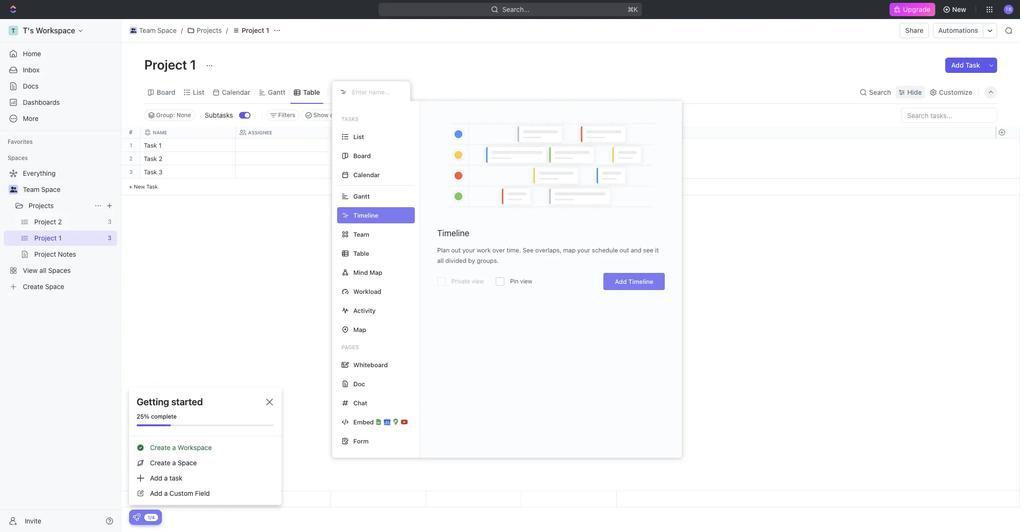 Task type: locate. For each thing, give the bounding box(es) containing it.
2 to do from the top
[[337, 156, 354, 162]]

0 vertical spatial ‎task
[[144, 141, 157, 149]]

3 do from the top
[[346, 169, 354, 175]]

search
[[869, 88, 891, 96]]

1 to do cell from the top
[[331, 139, 426, 151]]

0 vertical spatial list
[[193, 88, 204, 96]]

2 create from the top
[[150, 459, 171, 467]]

1 horizontal spatial new
[[953, 5, 967, 13]]

‎task for ‎task 1
[[144, 141, 157, 149]]

space
[[157, 26, 177, 34], [41, 185, 60, 193], [178, 459, 197, 467]]

1 vertical spatial timeline
[[629, 278, 654, 285]]

add a custom field
[[150, 489, 210, 497]]

1 / from the left
[[181, 26, 183, 34]]

1 vertical spatial project
[[144, 57, 187, 72]]

2 vertical spatial space
[[178, 459, 197, 467]]

1 vertical spatial do
[[346, 156, 354, 162]]

out up the divided
[[451, 246, 461, 254]]

create
[[150, 443, 171, 452], [150, 459, 171, 467]]

do
[[346, 142, 354, 149], [346, 156, 354, 162], [346, 169, 354, 175]]

‎task down ‎task 1
[[144, 155, 157, 162]]

create up the add a task
[[150, 459, 171, 467]]

add down schedule
[[615, 278, 627, 285]]

1 vertical spatial task
[[144, 168, 157, 176]]

work
[[477, 246, 491, 254]]

projects link
[[185, 25, 224, 36], [29, 198, 91, 213]]

0 horizontal spatial map
[[353, 326, 366, 333]]

1 vertical spatial board
[[353, 152, 371, 159]]

0 horizontal spatial user group image
[[10, 187, 17, 192]]

add up customize
[[952, 61, 964, 69]]

0 vertical spatial map
[[370, 268, 382, 276]]

mind
[[353, 268, 368, 276]]

2 to do cell from the top
[[331, 152, 426, 165]]

1 vertical spatial new
[[134, 183, 145, 190]]

private
[[452, 278, 470, 285]]

press space to select this row. row containing 1
[[121, 139, 141, 152]]

1 vertical spatial user group image
[[10, 187, 17, 192]]

space inside sidebar navigation
[[41, 185, 60, 193]]

3 down '‎task 2'
[[159, 168, 163, 176]]

view
[[472, 278, 484, 285], [520, 278, 532, 285]]

1 horizontal spatial table
[[353, 249, 369, 257]]

2 to from the top
[[337, 156, 344, 162]]

table inside "link"
[[303, 88, 320, 96]]

/
[[181, 26, 183, 34], [226, 26, 228, 34]]

0 vertical spatial to
[[337, 142, 344, 149]]

0 horizontal spatial /
[[181, 26, 183, 34]]

list down tasks
[[353, 133, 364, 140]]

3 to from the top
[[337, 169, 344, 175]]

3 to do from the top
[[337, 169, 354, 175]]

schedule
[[592, 246, 618, 254]]

1 vertical spatial team
[[23, 185, 39, 193]]

subtasks button
[[201, 108, 239, 123]]

1 vertical spatial projects
[[29, 202, 54, 210]]

0 vertical spatial project 1
[[242, 26, 269, 34]]

set priority element for ‎task 1
[[520, 139, 534, 153]]

time.
[[507, 246, 521, 254]]

invite
[[25, 517, 41, 525]]

2 ‎task from the top
[[144, 155, 157, 162]]

user group image inside tree
[[10, 187, 17, 192]]

subtasks
[[205, 111, 233, 119]]

press space to select this row. row containing 2
[[121, 152, 141, 165]]

0 horizontal spatial out
[[451, 246, 461, 254]]

a up task
[[172, 459, 176, 467]]

0 vertical spatial table
[[303, 88, 320, 96]]

task inside button
[[966, 61, 980, 69]]

1 horizontal spatial project
[[242, 26, 264, 34]]

task up customize
[[966, 61, 980, 69]]

1 horizontal spatial space
[[157, 26, 177, 34]]

1 vertical spatial to
[[337, 156, 344, 162]]

3 inside press space to select this row. row
[[159, 168, 163, 176]]

1 vertical spatial create
[[150, 459, 171, 467]]

1 horizontal spatial calendar
[[353, 171, 380, 178]]

pin view
[[510, 278, 532, 285]]

add down the add a task
[[150, 489, 162, 497]]

share button
[[900, 23, 930, 38]]

row group
[[121, 139, 141, 195], [141, 139, 617, 195], [996, 139, 1020, 195], [996, 491, 1020, 507]]

3 to do cell from the top
[[331, 165, 426, 178]]

1 2 3
[[129, 142, 133, 175]]

0 horizontal spatial board
[[157, 88, 175, 96]]

1 horizontal spatial list
[[353, 133, 364, 140]]

create for create a space
[[150, 459, 171, 467]]

table up mind
[[353, 249, 369, 257]]

1 vertical spatial project 1
[[144, 57, 199, 72]]

hide
[[908, 88, 922, 96]]

create for create a workspace
[[150, 443, 171, 452]]

projects
[[197, 26, 222, 34], [29, 202, 54, 210]]

0 vertical spatial projects
[[197, 26, 222, 34]]

grid containing ‎task 1
[[121, 127, 1020, 507]]

team space link
[[127, 25, 179, 36], [23, 182, 115, 197]]

spaces
[[8, 154, 28, 161]]

team
[[139, 26, 156, 34], [23, 185, 39, 193], [353, 230, 369, 238]]

map right mind
[[370, 268, 382, 276]]

form
[[353, 437, 369, 445]]

row group containing ‎task 1
[[141, 139, 617, 195]]

activity
[[353, 307, 376, 314]]

0 vertical spatial timeline
[[437, 228, 469, 238]]

‎task 1
[[144, 141, 162, 149]]

0 vertical spatial team
[[139, 26, 156, 34]]

2 for ‎task
[[159, 155, 162, 162]]

1 horizontal spatial 2
[[159, 155, 162, 162]]

1 horizontal spatial projects
[[197, 26, 222, 34]]

board down tasks
[[353, 152, 371, 159]]

to for task 3
[[337, 169, 344, 175]]

0 vertical spatial user group image
[[130, 28, 136, 33]]

0 vertical spatial to do cell
[[331, 139, 426, 151]]

grid
[[121, 127, 1020, 507]]

25% complete
[[137, 413, 177, 420]]

new inside button
[[953, 5, 967, 13]]

a left task
[[164, 474, 168, 482]]

set priority image
[[520, 139, 534, 153], [520, 166, 534, 180]]

to do for task 3
[[337, 169, 354, 175]]

0 horizontal spatial list
[[193, 88, 204, 96]]

0 vertical spatial task
[[966, 61, 980, 69]]

chat
[[353, 399, 367, 407]]

onboarding checklist button image
[[133, 514, 141, 521]]

board
[[157, 88, 175, 96], [353, 152, 371, 159]]

your right map
[[578, 246, 590, 254]]

0 horizontal spatial calendar
[[222, 88, 250, 96]]

2 horizontal spatial team
[[353, 230, 369, 238]]

automations
[[939, 26, 978, 34]]

task down '‎task 2'
[[144, 168, 157, 176]]

0 horizontal spatial table
[[303, 88, 320, 96]]

0 horizontal spatial team space
[[23, 185, 60, 193]]

to for ‎task 1
[[337, 142, 344, 149]]

home
[[23, 50, 41, 58]]

a
[[172, 443, 176, 452], [172, 459, 176, 467], [164, 474, 168, 482], [164, 489, 168, 497]]

to do cell
[[331, 139, 426, 151], [331, 152, 426, 165], [331, 165, 426, 178]]

‎task
[[144, 141, 157, 149], [144, 155, 157, 162]]

0 horizontal spatial your
[[463, 246, 475, 254]]

1 horizontal spatial projects link
[[185, 25, 224, 36]]

2 vertical spatial to do
[[337, 169, 354, 175]]

set priority image for 3
[[520, 166, 534, 180]]

see
[[523, 246, 534, 254]]

view for pin view
[[520, 278, 532, 285]]

press space to select this row. row
[[121, 139, 141, 152], [141, 139, 617, 153], [121, 152, 141, 165], [141, 152, 617, 167], [121, 165, 141, 179], [141, 165, 617, 180], [141, 491, 617, 507]]

2 for 1
[[129, 155, 133, 161]]

your
[[463, 246, 475, 254], [578, 246, 590, 254]]

0 vertical spatial space
[[157, 26, 177, 34]]

pages
[[342, 344, 359, 350]]

1 vertical spatial list
[[353, 133, 364, 140]]

out
[[451, 246, 461, 254], [620, 246, 629, 254]]

3 left task 3
[[129, 169, 133, 175]]

1 to from the top
[[337, 142, 344, 149]]

1 do from the top
[[346, 142, 354, 149]]

2 up task 3
[[159, 155, 162, 162]]

1 horizontal spatial 3
[[159, 168, 163, 176]]

1 your from the left
[[463, 246, 475, 254]]

2 vertical spatial task
[[146, 183, 158, 190]]

table link
[[301, 86, 320, 99]]

0 vertical spatial calendar
[[222, 88, 250, 96]]

out left and
[[620, 246, 629, 254]]

1 vertical spatial team space
[[23, 185, 60, 193]]

timeline up plan
[[437, 228, 469, 238]]

search button
[[857, 86, 894, 99]]

add for add a custom field
[[150, 489, 162, 497]]

2 inside 1 2 3
[[129, 155, 133, 161]]

2 do from the top
[[346, 156, 354, 162]]

2 horizontal spatial space
[[178, 459, 197, 467]]

2 view from the left
[[520, 278, 532, 285]]

to do
[[337, 142, 354, 149], [337, 156, 354, 162], [337, 169, 354, 175]]

1 horizontal spatial user group image
[[130, 28, 136, 33]]

started
[[171, 396, 203, 407]]

0 horizontal spatial view
[[472, 278, 484, 285]]

project 1
[[242, 26, 269, 34], [144, 57, 199, 72]]

it
[[655, 246, 659, 254]]

tree containing team space
[[4, 166, 117, 294]]

0 vertical spatial project
[[242, 26, 264, 34]]

1 set priority element from the top
[[520, 139, 534, 153]]

cell
[[236, 139, 331, 151], [426, 139, 522, 151], [236, 152, 331, 165], [426, 152, 522, 165], [236, 165, 331, 178], [426, 165, 522, 178], [331, 491, 426, 507]]

0 vertical spatial board
[[157, 88, 175, 96]]

0 horizontal spatial space
[[41, 185, 60, 193]]

2 vertical spatial do
[[346, 169, 354, 175]]

inbox
[[23, 66, 40, 74]]

1 out from the left
[[451, 246, 461, 254]]

to
[[337, 142, 344, 149], [337, 156, 344, 162], [337, 169, 344, 175]]

0 horizontal spatial 2
[[129, 155, 133, 161]]

1 horizontal spatial team space link
[[127, 25, 179, 36]]

set priority element for task 3
[[520, 166, 534, 180]]

new
[[953, 5, 967, 13], [134, 183, 145, 190]]

team space
[[139, 26, 177, 34], [23, 185, 60, 193]]

0 horizontal spatial projects
[[29, 202, 54, 210]]

add a task
[[150, 474, 182, 482]]

add inside button
[[952, 61, 964, 69]]

map down activity at the left bottom of the page
[[353, 326, 366, 333]]

user group image
[[130, 28, 136, 33], [10, 187, 17, 192]]

closed
[[330, 111, 348, 119]]

1 vertical spatial projects link
[[29, 198, 91, 213]]

1 vertical spatial gantt
[[353, 192, 370, 200]]

set priority element
[[520, 139, 534, 153], [520, 152, 534, 167], [520, 166, 534, 180]]

new task
[[134, 183, 158, 190]]

0 vertical spatial new
[[953, 5, 967, 13]]

1 to do from the top
[[337, 142, 354, 149]]

to do cell for task 3
[[331, 165, 426, 178]]

projects link inside tree
[[29, 198, 91, 213]]

2
[[159, 155, 162, 162], [129, 155, 133, 161]]

new down task 3
[[134, 183, 145, 190]]

2 / from the left
[[226, 26, 228, 34]]

0 horizontal spatial gantt
[[268, 88, 286, 96]]

2 vertical spatial to do cell
[[331, 165, 426, 178]]

new up automations at right top
[[953, 5, 967, 13]]

your up the by
[[463, 246, 475, 254]]

create up create a space at bottom
[[150, 443, 171, 452]]

0 vertical spatial do
[[346, 142, 354, 149]]

press space to select this row. row containing ‎task 1
[[141, 139, 617, 153]]

set priority element for ‎task 2
[[520, 152, 534, 167]]

getting
[[137, 396, 169, 407]]

1 vertical spatial team space link
[[23, 182, 115, 197]]

task down task 3
[[146, 183, 158, 190]]

add for add timeline
[[615, 278, 627, 285]]

create a space
[[150, 459, 197, 467]]

to do cell for ‎task 1
[[331, 139, 426, 151]]

list
[[193, 88, 204, 96], [353, 133, 364, 140]]

0 horizontal spatial projects link
[[29, 198, 91, 213]]

2 set priority element from the top
[[520, 152, 534, 167]]

1 vertical spatial space
[[41, 185, 60, 193]]

1 vertical spatial to do cell
[[331, 152, 426, 165]]

1 ‎task from the top
[[144, 141, 157, 149]]

tree inside sidebar navigation
[[4, 166, 117, 294]]

1 vertical spatial to do
[[337, 156, 354, 162]]

‎task for ‎task 2
[[144, 155, 157, 162]]

row group containing 1 2 3
[[121, 139, 141, 195]]

1 vertical spatial ‎task
[[144, 155, 157, 162]]

2 vertical spatial team
[[353, 230, 369, 238]]

‎task up '‎task 2'
[[144, 141, 157, 149]]

0 vertical spatial gantt
[[268, 88, 286, 96]]

team space inside sidebar navigation
[[23, 185, 60, 193]]

0 horizontal spatial new
[[134, 183, 145, 190]]

‎task 2
[[144, 155, 162, 162]]

sidebar navigation
[[0, 19, 121, 532]]

view right the pin
[[520, 278, 532, 285]]

1 horizontal spatial view
[[520, 278, 532, 285]]

1 horizontal spatial out
[[620, 246, 629, 254]]

1 view from the left
[[472, 278, 484, 285]]

project
[[242, 26, 264, 34], [144, 57, 187, 72]]

table up show
[[303, 88, 320, 96]]

1 vertical spatial set priority image
[[520, 166, 534, 180]]

add left task
[[150, 474, 162, 482]]

0 vertical spatial team space
[[139, 26, 177, 34]]

3
[[159, 168, 163, 176], [129, 169, 133, 175]]

tree
[[4, 166, 117, 294]]

0 vertical spatial to do
[[337, 142, 354, 149]]

a up create a space at bottom
[[172, 443, 176, 452]]

1/4
[[148, 514, 155, 520]]

3 set priority element from the top
[[520, 166, 534, 180]]

gantt
[[268, 88, 286, 96], [353, 192, 370, 200]]

calendar
[[222, 88, 250, 96], [353, 171, 380, 178]]

calendar link
[[220, 86, 250, 99]]

overlaps,
[[535, 246, 562, 254]]

0 vertical spatial set priority image
[[520, 139, 534, 153]]

map
[[370, 268, 382, 276], [353, 326, 366, 333]]

see
[[643, 246, 654, 254]]

1 set priority image from the top
[[520, 139, 534, 153]]

1 create from the top
[[150, 443, 171, 452]]

2 vertical spatial to
[[337, 169, 344, 175]]

0 vertical spatial create
[[150, 443, 171, 452]]

groups.
[[477, 257, 499, 264]]

board left list 'link'
[[157, 88, 175, 96]]

a down the add a task
[[164, 489, 168, 497]]

1 vertical spatial map
[[353, 326, 366, 333]]

timeline down and
[[629, 278, 654, 285]]

view right private
[[472, 278, 484, 285]]

2 left '‎task 2'
[[129, 155, 133, 161]]

0 horizontal spatial team
[[23, 185, 39, 193]]

0 horizontal spatial timeline
[[437, 228, 469, 238]]

1 horizontal spatial /
[[226, 26, 228, 34]]

list up subtasks button
[[193, 88, 204, 96]]

2 set priority image from the top
[[520, 166, 534, 180]]

row
[[141, 127, 617, 139]]



Task type: describe. For each thing, give the bounding box(es) containing it.
task 3
[[144, 168, 163, 176]]

customize button
[[927, 86, 976, 99]]

home link
[[4, 46, 117, 61]]

and
[[631, 246, 642, 254]]

view button
[[332, 86, 363, 99]]

0 vertical spatial team space link
[[127, 25, 179, 36]]

show closed
[[314, 111, 348, 119]]

tasks
[[342, 116, 359, 122]]

favorites button
[[4, 136, 37, 148]]

a for workspace
[[172, 443, 176, 452]]

private view
[[452, 278, 484, 285]]

do for ‎task 1
[[346, 142, 354, 149]]

press space to select this row. row containing task 3
[[141, 165, 617, 180]]

0 vertical spatial projects link
[[185, 25, 224, 36]]

do for task 3
[[346, 169, 354, 175]]

create a workspace
[[150, 443, 212, 452]]

calendar inside the "calendar" link
[[222, 88, 250, 96]]

inbox link
[[4, 62, 117, 78]]

board link
[[155, 86, 175, 99]]

1 horizontal spatial gantt
[[353, 192, 370, 200]]

25%
[[137, 413, 149, 420]]

1 horizontal spatial timeline
[[629, 278, 654, 285]]

task for new task
[[146, 183, 158, 190]]

show closed button
[[302, 110, 353, 121]]

map
[[563, 246, 576, 254]]

new for new
[[953, 5, 967, 13]]

1 horizontal spatial map
[[370, 268, 382, 276]]

project 1 link
[[230, 25, 272, 36]]

to do for ‎task 2
[[337, 156, 354, 162]]

custom
[[170, 489, 193, 497]]

docs
[[23, 82, 39, 90]]

pin
[[510, 278, 519, 285]]

dashboards link
[[4, 95, 117, 110]]

new for new task
[[134, 183, 145, 190]]

1 vertical spatial calendar
[[353, 171, 380, 178]]

to do for ‎task 1
[[337, 142, 354, 149]]

upgrade link
[[890, 3, 935, 16]]

set priority image for 1
[[520, 139, 534, 153]]

task
[[170, 474, 182, 482]]

task for add task
[[966, 61, 980, 69]]

#
[[129, 129, 133, 136]]

team inside sidebar navigation
[[23, 185, 39, 193]]

gantt link
[[266, 86, 286, 99]]

over
[[493, 246, 505, 254]]

show
[[314, 111, 329, 119]]

do for ‎task 2
[[346, 156, 354, 162]]

0 horizontal spatial project 1
[[144, 57, 199, 72]]

dashboards
[[23, 98, 60, 106]]

complete
[[151, 413, 177, 420]]

onboarding checklist button element
[[133, 514, 141, 521]]

customize
[[939, 88, 973, 96]]

1 horizontal spatial board
[[353, 152, 371, 159]]

view
[[344, 88, 360, 96]]

add for add task
[[952, 61, 964, 69]]

Search tasks... text field
[[902, 108, 997, 122]]

search...
[[502, 5, 529, 13]]

1 horizontal spatial project 1
[[242, 26, 269, 34]]

workspace
[[178, 443, 212, 452]]

automations button
[[934, 23, 983, 38]]

set priority image
[[520, 152, 534, 167]]

add task
[[952, 61, 980, 69]]

view for private view
[[472, 278, 484, 285]]

mind map
[[353, 268, 382, 276]]

all
[[437, 257, 444, 264]]

a for space
[[172, 459, 176, 467]]

hide button
[[896, 86, 925, 99]]

view button
[[332, 81, 363, 103]]

press space to select this row. row containing ‎task 2
[[141, 152, 617, 167]]

1 horizontal spatial team
[[139, 26, 156, 34]]

2 your from the left
[[578, 246, 590, 254]]

by
[[468, 257, 475, 264]]

0 horizontal spatial team space link
[[23, 182, 115, 197]]

docs link
[[4, 79, 117, 94]]

list link
[[191, 86, 204, 99]]

user group image inside team space link
[[130, 28, 136, 33]]

0 horizontal spatial 3
[[129, 169, 133, 175]]

a for task
[[164, 474, 168, 482]]

embed
[[353, 418, 374, 426]]

new button
[[939, 2, 972, 17]]

add task button
[[946, 58, 986, 73]]

2 out from the left
[[620, 246, 629, 254]]

⌘k
[[628, 5, 638, 13]]

to for ‎task 2
[[337, 156, 344, 162]]

doc
[[353, 380, 365, 388]]

projects inside sidebar navigation
[[29, 202, 54, 210]]

to do cell for ‎task 2
[[331, 152, 426, 165]]

whiteboard
[[353, 361, 388, 368]]

close image
[[266, 399, 273, 405]]

workload
[[353, 287, 381, 295]]

Enter name... field
[[351, 88, 403, 96]]

1 inside 1 2 3
[[130, 142, 132, 148]]

row inside grid
[[141, 127, 617, 139]]

upgrade
[[903, 5, 931, 13]]

1 horizontal spatial team space
[[139, 26, 177, 34]]

divided
[[445, 257, 467, 264]]

plan
[[437, 246, 450, 254]]

a for custom
[[164, 489, 168, 497]]

plan out your work over time. see overlaps, map your schedule out and see it all divided by groups.
[[437, 246, 659, 264]]

share
[[906, 26, 924, 34]]

favorites
[[8, 138, 33, 145]]

add timeline
[[615, 278, 654, 285]]

field
[[195, 489, 210, 497]]

add for add a task
[[150, 474, 162, 482]]

list inside 'link'
[[193, 88, 204, 96]]

getting started
[[137, 396, 203, 407]]

press space to select this row. row containing 3
[[121, 165, 141, 179]]



Task type: vqa. For each thing, say whether or not it's contained in the screenshot.
"Share"
yes



